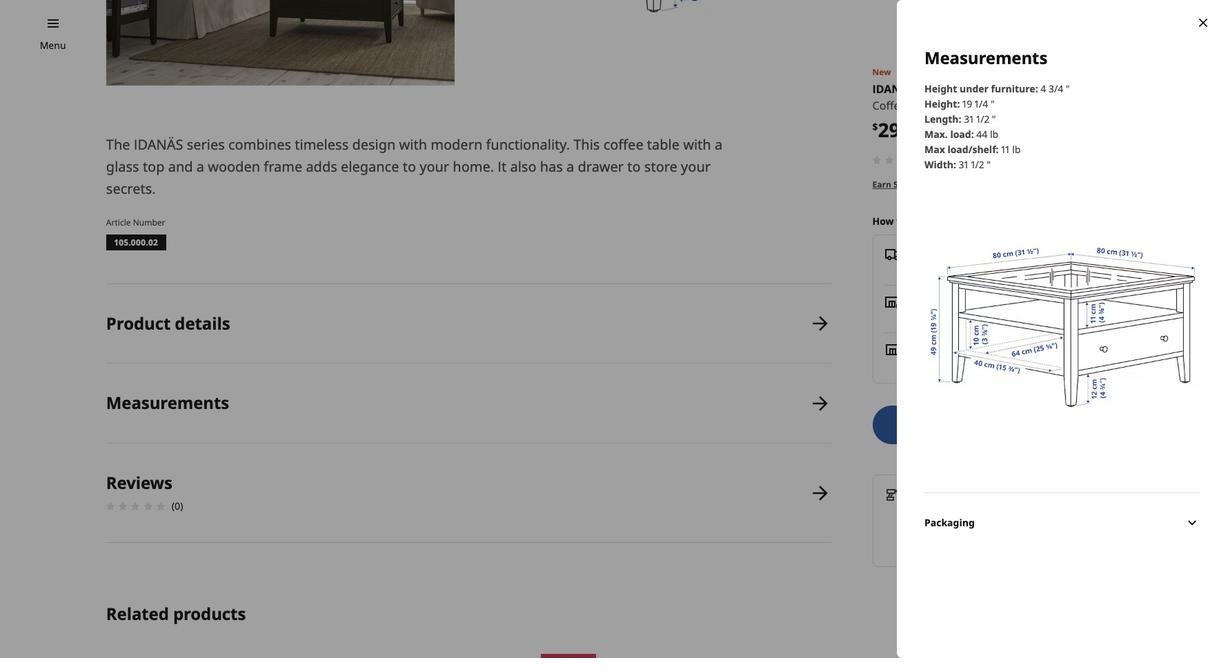 Task type: locate. For each thing, give the bounding box(es) containing it.
canton,
[[957, 310, 992, 323], [958, 357, 993, 370]]

1 vertical spatial height
[[924, 97, 957, 110]]

mi for in stock at canton, mi
[[996, 357, 1007, 370]]

number
[[133, 216, 165, 228]]

also
[[510, 157, 536, 176]]

canton, for in stock at
[[958, 357, 993, 370]]

1 vertical spatial store
[[921, 342, 946, 355]]

idanäs
[[872, 81, 914, 97], [134, 135, 183, 154]]

0 horizontal spatial (0)
[[172, 500, 183, 513]]

in for in store
[[909, 342, 919, 355]]

0 vertical spatial measurements
[[924, 46, 1047, 69]]

with right design
[[399, 135, 427, 154]]

0 vertical spatial canton, mi button
[[957, 310, 1006, 323]]

idanäs inside the idanäs series combines timeless design with modern functionality. this coffee table with a glass top and a wooden frame adds elegance to your home. it also has a drawer to store your secrets.
[[134, 135, 183, 154]]

to
[[403, 157, 416, 176], [627, 157, 641, 176], [896, 214, 906, 228]]

1 horizontal spatial your
[[681, 157, 711, 176]]

length
[[924, 112, 959, 125]]

store down table
[[644, 157, 677, 176]]

mi for pick up at canton, mi
[[995, 310, 1006, 323]]

in
[[909, 342, 919, 355], [909, 357, 918, 370]]

: left 11
[[996, 143, 999, 156]]

idanäs coffee table, dark brown stained, 31 1/2x31 1/2 " image inside 'measurements' 'dialog'
[[924, 189, 1200, 465]]

estimated
[[909, 517, 954, 530]]

1 pick from the top
[[909, 294, 929, 307]]

0 horizontal spatial your
[[420, 157, 449, 176]]

: down load/shelf
[[953, 158, 956, 171]]

right image
[[1145, 253, 1161, 270]]

1 horizontal spatial with
[[683, 135, 711, 154]]

up up pick up at canton, mi group
[[932, 294, 945, 307]]

1 vertical spatial at
[[945, 310, 954, 323]]

the
[[106, 135, 130, 154]]

canton, mi button
[[957, 310, 1006, 323], [958, 357, 1007, 370]]

idanäs inside new idanäs coffee table, dark brown stained, $ 299 99
[[872, 81, 914, 97]]

1 vertical spatial mi
[[996, 357, 1007, 370]]

lb right 11
[[1012, 143, 1021, 156]]

canton, mi button for in stock at
[[958, 357, 1007, 370]]

wooden
[[208, 157, 260, 176]]

0 vertical spatial pick
[[909, 294, 929, 307]]

in left stock
[[909, 357, 918, 370]]

up for pick up at canton, mi
[[930, 310, 943, 323]]

0 horizontal spatial a
[[196, 157, 204, 176]]

1 horizontal spatial to
[[627, 157, 641, 176]]

canton, mi button right stock
[[958, 357, 1007, 370]]

pick up at canton, mi group
[[909, 310, 1006, 323]]

measurements
[[924, 46, 1047, 69], [106, 392, 229, 414]]

1 vertical spatial lb
[[1012, 143, 1021, 156]]

1 vertical spatial pick
[[909, 310, 927, 323]]

lb
[[990, 127, 998, 141], [1012, 143, 1021, 156]]

review: 0 out of 5 stars. total reviews: 0 image down reviews heading
[[102, 498, 169, 515]]

: left 19
[[957, 97, 960, 110]]

299
[[878, 117, 912, 143]]

1 horizontal spatial ikea
[[1026, 179, 1045, 190]]

new idanäs coffee table, dark brown stained, $ 299 99
[[872, 66, 1047, 143]]

idanäs up top
[[134, 135, 183, 154]]

pick down pick up
[[909, 310, 927, 323]]

combines
[[228, 135, 291, 154]]

idanäs up coffee
[[872, 81, 914, 97]]

hemnes coffee table, black-brown, 35 3/8x35 3/8 " image
[[758, 654, 961, 658]]

: left the 4
[[1035, 82, 1038, 95]]

a
[[715, 135, 722, 154], [196, 157, 204, 176], [566, 157, 574, 176]]

0 vertical spatial (0)
[[938, 153, 949, 166]]

1 in from the top
[[909, 342, 919, 355]]

canton, up in stock at canton, mi
[[957, 310, 992, 323]]

in up in stock at canton, mi group
[[909, 342, 919, 355]]

1/2 down load/shelf
[[971, 158, 984, 171]]

canton, right stock
[[958, 357, 993, 370]]

to right elegance
[[403, 157, 416, 176]]

height up length
[[924, 97, 957, 110]]

19
[[962, 97, 972, 110]]

0 vertical spatial 1/2
[[976, 112, 989, 125]]

using
[[985, 179, 1008, 190]]

0 vertical spatial at
[[953, 179, 962, 190]]

pick up pick up at canton, mi group
[[909, 294, 929, 307]]

store
[[644, 157, 677, 176], [921, 342, 946, 355]]

it
[[498, 157, 507, 176]]

store inside the idanäs series combines timeless design with modern functionality. this coffee table with a glass top and a wooden frame adds elegance to your home. it also has a drawer to store your secrets.
[[644, 157, 677, 176]]

max
[[924, 143, 945, 156]]

in for in stock at canton, mi
[[909, 357, 918, 370]]

2 in from the top
[[909, 357, 918, 370]]

(0) down reviews heading
[[172, 500, 183, 513]]

0 horizontal spatial with
[[399, 135, 427, 154]]

stock
[[920, 357, 944, 370]]

0 vertical spatial canton,
[[957, 310, 992, 323]]

1 horizontal spatial review: 0 out of 5 stars. total reviews: 0 image
[[868, 152, 935, 168]]

idanäs coffee table, dark brown stained, 31 1/2x31 1/2 " image
[[106, 0, 455, 85], [469, 0, 817, 85], [924, 189, 1200, 465]]

(0) up rewards
[[938, 153, 949, 166]]

1 vertical spatial up
[[930, 310, 943, 323]]

44
[[976, 127, 987, 141]]

timeless
[[295, 135, 349, 154]]

drawer
[[578, 157, 624, 176]]

0 horizontal spatial measurements
[[106, 392, 229, 414]]

trulstorp coffee table, black-brown, 45 1/4x27 1/2 " image
[[541, 654, 744, 658]]

1/2
[[976, 112, 989, 125], [971, 158, 984, 171]]

at up in store
[[945, 310, 954, 323]]

(0) button
[[868, 151, 949, 168]]

store up stock
[[921, 342, 946, 355]]

2 horizontal spatial a
[[715, 135, 722, 154]]

menu
[[40, 39, 66, 52]]

1 vertical spatial measurements
[[106, 392, 229, 414]]

height
[[924, 82, 957, 95], [924, 97, 957, 110]]

1 ikea from the left
[[964, 179, 983, 190]]

height up dark
[[924, 82, 957, 95]]

product
[[106, 312, 171, 334]]

to down the coffee
[[627, 157, 641, 176]]

review: 0 out of 5 stars. total reviews: 0 image inside (0) button
[[868, 152, 935, 168]]

review: 0 out of 5 stars. total reviews: 0 image up the 5%
[[868, 152, 935, 168]]

measurements button
[[106, 364, 831, 443]]

(0) inside button
[[938, 153, 949, 166]]

article
[[106, 216, 131, 228]]

coffee
[[603, 135, 643, 154]]

measurements inside button
[[106, 392, 229, 414]]

0 vertical spatial review: 0 out of 5 stars. total reviews: 0 image
[[868, 152, 935, 168]]

ikea
[[964, 179, 983, 190], [1026, 179, 1045, 190]]

1 vertical spatial canton,
[[958, 357, 993, 370]]

at
[[953, 179, 962, 190], [945, 310, 954, 323], [947, 357, 955, 370]]

31
[[964, 112, 974, 125], [959, 158, 968, 171]]

0 vertical spatial up
[[932, 294, 945, 307]]

the idanäs series combines timeless design with modern functionality. this coffee table with a glass top and a wooden frame adds elegance to your home. it also has a drawer to store your secrets.
[[106, 135, 722, 198]]

0 vertical spatial lb
[[990, 127, 998, 141]]

rewards
[[918, 179, 951, 190]]

31 down load/shelf
[[959, 158, 968, 171]]

0 vertical spatial idanäs
[[872, 81, 914, 97]]

review: 0 out of 5 stars. total reviews: 0 image
[[868, 152, 935, 168], [102, 498, 169, 515]]

measurements inside 'dialog'
[[924, 46, 1047, 69]]

1 vertical spatial (0)
[[172, 500, 183, 513]]

1 vertical spatial idanäs
[[134, 135, 183, 154]]

0 vertical spatial store
[[644, 157, 677, 176]]

reviews
[[106, 471, 172, 494]]

1 vertical spatial review: 0 out of 5 stars. total reviews: 0 image
[[102, 498, 169, 515]]

to left get on the top right of page
[[896, 214, 906, 228]]

in stock at canton, mi
[[909, 357, 1007, 370]]

1 vertical spatial in
[[909, 357, 918, 370]]

(0)
[[938, 153, 949, 166], [172, 500, 183, 513]]

1 horizontal spatial measurements
[[924, 46, 1047, 69]]

list containing product details
[[102, 284, 831, 543]]

0 horizontal spatial idanäs
[[134, 135, 183, 154]]

2 ikea from the left
[[1026, 179, 1045, 190]]

a right the and at the left
[[196, 157, 204, 176]]

1 horizontal spatial (0)
[[938, 153, 949, 166]]

up for pick up
[[932, 294, 945, 307]]

1 horizontal spatial idanäs coffee table, dark brown stained, 31 1/2x31 1/2 " image
[[469, 0, 817, 85]]

at right stock
[[947, 357, 955, 370]]

in
[[908, 179, 916, 190]]

0 horizontal spatial ikea
[[964, 179, 983, 190]]

related
[[106, 603, 169, 625]]

canton, mi button up in stock at canton, mi group
[[957, 310, 1006, 323]]

31 down 19
[[964, 112, 974, 125]]

secrets.
[[106, 179, 156, 198]]

105.000.02
[[114, 236, 158, 248]]

2 vertical spatial at
[[947, 357, 955, 370]]

0 vertical spatial mi
[[995, 310, 1006, 323]]

at right rewards
[[953, 179, 962, 190]]

ikea right the
[[1026, 179, 1045, 190]]

(0) for the left review: 0 out of 5 stars. total reviews: 0 image
[[172, 500, 183, 513]]

up
[[932, 294, 945, 307], [930, 310, 943, 323]]

1 vertical spatial canton, mi button
[[958, 357, 1007, 370]]

1 height from the top
[[924, 82, 957, 95]]

lb right 44
[[990, 127, 998, 141]]

a right table
[[715, 135, 722, 154]]

0 horizontal spatial store
[[644, 157, 677, 176]]

0 vertical spatial in
[[909, 342, 919, 355]]

menu button
[[40, 38, 66, 53]]

1 horizontal spatial idanäs
[[872, 81, 914, 97]]

mi up in stock at canton, mi group
[[995, 310, 1006, 323]]

list
[[102, 284, 831, 543]]

with
[[399, 135, 427, 154], [683, 135, 711, 154]]

product details
[[106, 312, 230, 334]]

(0) for review: 0 out of 5 stars. total reviews: 0 image inside (0) button
[[938, 153, 949, 166]]

ikea left using
[[964, 179, 983, 190]]

4
[[1041, 82, 1046, 95]]

0 vertical spatial height
[[924, 82, 957, 95]]

2 horizontal spatial idanäs coffee table, dark brown stained, 31 1/2x31 1/2 " image
[[924, 189, 1200, 465]]

48146 available
[[926, 247, 995, 275]]

"
[[1066, 82, 1070, 95], [991, 97, 995, 110], [992, 112, 996, 125], [987, 158, 991, 171]]

pick up
[[909, 294, 945, 307]]

with right table
[[683, 135, 711, 154]]

at for pick up
[[945, 310, 954, 323]]

packaging
[[924, 516, 975, 529]]

max.
[[924, 127, 948, 141]]

2 pick from the top
[[909, 310, 927, 323]]

1/2 up 44
[[976, 112, 989, 125]]

assembly
[[909, 487, 955, 500]]

0 horizontal spatial lb
[[990, 127, 998, 141]]

a right has
[[566, 157, 574, 176]]

mi down pick up at canton, mi
[[996, 357, 1007, 370]]

up down pick up
[[930, 310, 943, 323]]

details
[[1121, 179, 1150, 190]]



Task type: describe. For each thing, give the bounding box(es) containing it.
in store
[[909, 342, 946, 355]]

$
[[872, 120, 878, 133]]

brown
[[967, 98, 1000, 113]]

glass
[[106, 157, 139, 176]]

new
[[872, 66, 891, 78]]

>
[[1152, 179, 1157, 190]]

load
[[950, 127, 971, 141]]

width
[[924, 158, 953, 171]]

furniture
[[991, 82, 1035, 95]]

3/4
[[1049, 82, 1063, 95]]

coffee
[[872, 98, 906, 113]]

0 horizontal spatial review: 0 out of 5 stars. total reviews: 0 image
[[102, 498, 169, 515]]

1 horizontal spatial lb
[[1012, 143, 1021, 156]]

functionality.
[[486, 135, 570, 154]]

2 your from the left
[[681, 157, 711, 176]]

2 height from the top
[[924, 97, 957, 110]]

table
[[647, 135, 680, 154]]

99
[[915, 120, 926, 133]]

0 vertical spatial 31
[[964, 112, 974, 125]]

earn 5% in rewards at ikea using the ikea visa credit card*. details > button
[[872, 179, 1157, 191]]

home.
[[453, 157, 494, 176]]

earn
[[872, 179, 891, 190]]

how to get it
[[872, 214, 934, 228]]

packaging button
[[924, 492, 1200, 553]]

measurements dialog
[[897, 0, 1228, 658]]

reviews heading
[[106, 471, 172, 494]]

assembly by taskrabbit
[[909, 487, 1022, 500]]

credit
[[1066, 179, 1091, 190]]

2 with from the left
[[683, 135, 711, 154]]

adds
[[306, 157, 337, 176]]

load/shelf
[[948, 143, 996, 156]]

available
[[926, 262, 966, 275]]

frame
[[264, 157, 302, 176]]

product details button
[[106, 284, 831, 363]]

elegance
[[341, 157, 399, 176]]

idanäs for functionality.
[[134, 135, 183, 154]]

it
[[927, 214, 934, 228]]

price
[[957, 517, 979, 530]]

canton, for pick up at
[[957, 310, 992, 323]]

has
[[540, 157, 563, 176]]

estimated price
[[909, 517, 979, 530]]

under
[[960, 82, 989, 95]]

canton, mi button for pick up at
[[957, 310, 1006, 323]]

1 horizontal spatial a
[[566, 157, 574, 176]]

earn 5% in rewards at ikea using the ikea visa credit card*. details >
[[872, 179, 1157, 190]]

modern
[[431, 135, 482, 154]]

: left 44
[[971, 127, 974, 141]]

0 horizontal spatial idanäs coffee table, dark brown stained, 31 1/2x31 1/2 " image
[[106, 0, 455, 85]]

stained,
[[1003, 98, 1044, 113]]

card*.
[[1093, 179, 1119, 190]]

1/4
[[975, 97, 988, 110]]

how
[[872, 214, 894, 228]]

series
[[187, 135, 225, 154]]

11
[[1001, 143, 1010, 156]]

1 horizontal spatial store
[[921, 342, 946, 355]]

pick for pick up
[[909, 294, 929, 307]]

48146
[[967, 247, 995, 260]]

1 your from the left
[[420, 157, 449, 176]]

details
[[175, 312, 230, 334]]

dark
[[941, 98, 964, 113]]

by
[[958, 487, 969, 500]]

height under furniture : 4 3/4 " height : 19 1/4 " length : 31 1/2 " max. load : 44 lb max load/shelf : 11 lb width : 31 1/2 "
[[924, 82, 1070, 171]]

design
[[352, 135, 396, 154]]

taskrabbit
[[971, 487, 1022, 500]]

measurements heading
[[106, 392, 229, 414]]

5%
[[893, 179, 906, 190]]

at for in store
[[947, 357, 955, 370]]

0 horizontal spatial to
[[403, 157, 416, 176]]

pick for pick up at canton, mi
[[909, 310, 927, 323]]

1 vertical spatial 1/2
[[971, 158, 984, 171]]

2 horizontal spatial to
[[896, 214, 906, 228]]

article number
[[106, 216, 165, 228]]

top
[[143, 157, 165, 176]]

and
[[168, 157, 193, 176]]

visa
[[1047, 179, 1064, 190]]

products
[[173, 603, 246, 625]]

related products
[[106, 603, 246, 625]]

in stock at canton, mi group
[[909, 357, 1007, 370]]

the
[[1010, 179, 1024, 190]]

table,
[[909, 98, 938, 113]]

at inside button
[[953, 179, 962, 190]]

pick up at canton, mi
[[909, 310, 1006, 323]]

1 with from the left
[[399, 135, 427, 154]]

idanäs for 299
[[872, 81, 914, 97]]

get
[[909, 214, 925, 228]]

1 vertical spatial 31
[[959, 158, 968, 171]]

: up load
[[959, 112, 961, 125]]

product details heading
[[106, 312, 230, 334]]

this
[[573, 135, 600, 154]]



Task type: vqa. For each thing, say whether or not it's contained in the screenshot.
first your
yes



